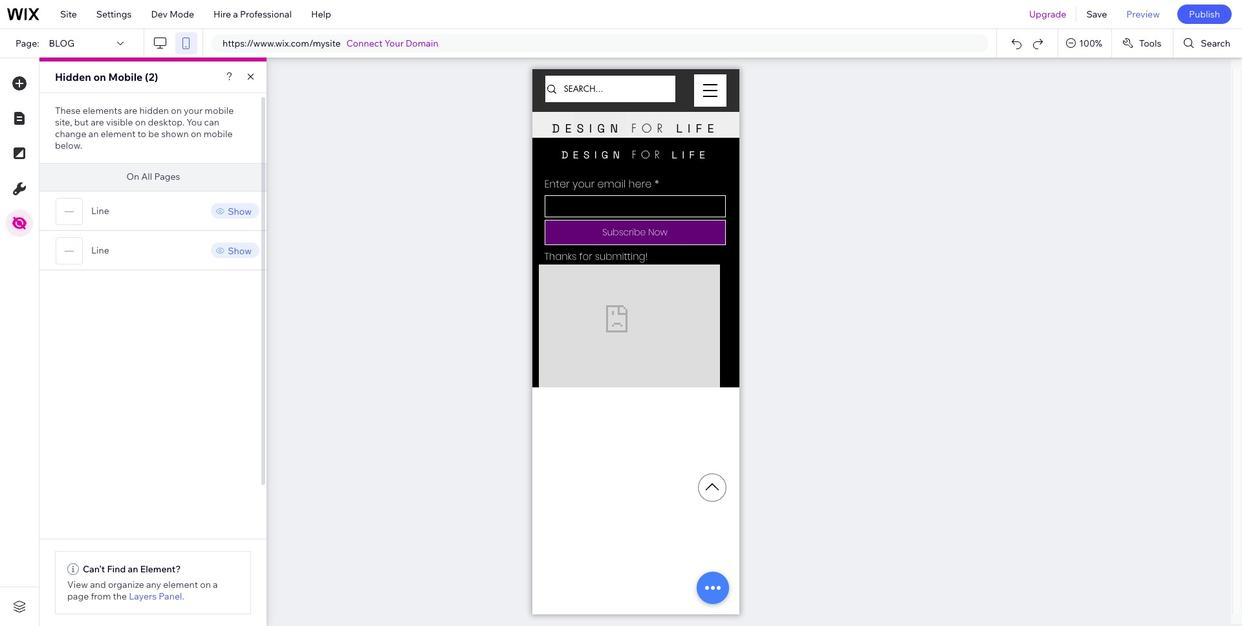 Task type: describe. For each thing, give the bounding box(es) containing it.
shown
[[161, 128, 189, 140]]

the
[[113, 591, 127, 602]]

1 vertical spatial an
[[128, 564, 138, 575]]

but
[[74, 116, 89, 128]]

site,
[[55, 116, 72, 128]]

these
[[55, 105, 81, 116]]

can't find an element?
[[83, 564, 181, 575]]

you
[[187, 116, 202, 128]]

mobile
[[108, 71, 143, 83]]

100%
[[1080, 38, 1103, 49]]

on left your
[[171, 105, 182, 116]]

save button
[[1077, 0, 1117, 28]]

layers panel.
[[127, 591, 184, 602]]

change
[[55, 128, 86, 140]]

1 horizontal spatial are
[[124, 105, 137, 116]]

element inside view and organize any element on a page from the
[[163, 579, 198, 591]]

hire a professional
[[214, 8, 292, 20]]

view
[[67, 579, 88, 591]]

can
[[204, 116, 219, 128]]

upgrade
[[1030, 8, 1067, 20]]

elements
[[83, 105, 122, 116]]

page
[[67, 591, 89, 602]]

(2)
[[145, 71, 158, 83]]

site
[[60, 8, 77, 20]]

0 vertical spatial mobile
[[205, 105, 234, 116]]

https://www.wix.com/mysite connect your domain
[[223, 38, 439, 49]]

these elements are hidden on your mobile site, but are visible on desktop. you can change an element to be shown on mobile below.
[[55, 105, 234, 151]]

search
[[1201, 38, 1231, 49]]

publish
[[1189, 8, 1221, 20]]

element inside these elements are hidden on your mobile site, but are visible on desktop. you can change an element to be shown on mobile below.
[[101, 128, 136, 140]]

domain
[[406, 38, 439, 49]]

view and organize any element on a page from the
[[67, 579, 218, 602]]

blog
[[49, 38, 75, 49]]

dev
[[151, 8, 168, 20]]

layers
[[129, 591, 157, 602]]

a inside view and organize any element on a page from the
[[213, 579, 218, 591]]



Task type: vqa. For each thing, say whether or not it's contained in the screenshot.
focus
no



Task type: locate. For each thing, give the bounding box(es) containing it.
element?
[[140, 564, 181, 575]]

are left hidden
[[124, 105, 137, 116]]

connect
[[347, 38, 383, 49]]

save
[[1087, 8, 1107, 20]]

element down element?
[[163, 579, 198, 591]]

settings
[[96, 8, 132, 20]]

2 line from the top
[[91, 245, 109, 256]]

pages
[[154, 171, 180, 182]]

0 horizontal spatial a
[[213, 579, 218, 591]]

to
[[138, 128, 146, 140]]

on
[[93, 71, 106, 83], [171, 105, 182, 116], [135, 116, 146, 128], [191, 128, 202, 140], [200, 579, 211, 591]]

mobile
[[205, 105, 234, 116], [204, 128, 233, 140]]

mobile right you on the left top of page
[[204, 128, 233, 140]]

1 vertical spatial show
[[228, 245, 252, 257]]

element
[[101, 128, 136, 140], [163, 579, 198, 591]]

hire
[[214, 8, 231, 20]]

an
[[88, 128, 99, 140], [128, 564, 138, 575]]

on left mobile
[[93, 71, 106, 83]]

on inside view and organize any element on a page from the
[[200, 579, 211, 591]]

be
[[148, 128, 159, 140]]

tools button
[[1112, 29, 1173, 58]]

all
[[141, 171, 152, 182]]

are
[[124, 105, 137, 116], [91, 116, 104, 128]]

1 vertical spatial mobile
[[204, 128, 233, 140]]

0 vertical spatial a
[[233, 8, 238, 20]]

search button
[[1174, 29, 1243, 58]]

mode
[[170, 8, 194, 20]]

an right change
[[88, 128, 99, 140]]

0 vertical spatial element
[[101, 128, 136, 140]]

publish button
[[1178, 5, 1232, 24]]

on right panel.
[[200, 579, 211, 591]]

preview button
[[1117, 0, 1170, 28]]

0 vertical spatial line
[[91, 205, 109, 217]]

on all pages
[[127, 171, 180, 182]]

your
[[184, 105, 203, 116]]

layers panel. link
[[127, 591, 184, 602]]

hidden
[[55, 71, 91, 83]]

0 vertical spatial an
[[88, 128, 99, 140]]

1 show from the top
[[228, 205, 252, 217]]

hidden on mobile (2)
[[55, 71, 158, 83]]

0 vertical spatial show
[[228, 205, 252, 217]]

are right but
[[91, 116, 104, 128]]

an right the find
[[128, 564, 138, 575]]

help
[[311, 8, 331, 20]]

1 horizontal spatial a
[[233, 8, 238, 20]]

https://www.wix.com/mysite
[[223, 38, 341, 49]]

can't
[[83, 564, 105, 575]]

preview
[[1127, 8, 1160, 20]]

desktop.
[[148, 116, 185, 128]]

dev mode
[[151, 8, 194, 20]]

visible
[[106, 116, 133, 128]]

below.
[[55, 140, 82, 151]]

find
[[107, 564, 126, 575]]

tools
[[1140, 38, 1162, 49]]

any
[[146, 579, 161, 591]]

and
[[90, 579, 106, 591]]

your
[[385, 38, 404, 49]]

0 horizontal spatial an
[[88, 128, 99, 140]]

100% button
[[1059, 29, 1112, 58]]

panel.
[[159, 591, 184, 602]]

on
[[127, 171, 139, 182]]

an inside these elements are hidden on your mobile site, but are visible on desktop. you can change an element to be shown on mobile below.
[[88, 128, 99, 140]]

mobile right your
[[205, 105, 234, 116]]

a right the 'hire' on the top
[[233, 8, 238, 20]]

1 horizontal spatial element
[[163, 579, 198, 591]]

hidden
[[139, 105, 169, 116]]

0 horizontal spatial are
[[91, 116, 104, 128]]

1 line from the top
[[91, 205, 109, 217]]

0 horizontal spatial element
[[101, 128, 136, 140]]

show
[[228, 205, 252, 217], [228, 245, 252, 257]]

2 show from the top
[[228, 245, 252, 257]]

organize
[[108, 579, 144, 591]]

1 vertical spatial element
[[163, 579, 198, 591]]

on left 'be'
[[135, 116, 146, 128]]

a right panel.
[[213, 579, 218, 591]]

on left can
[[191, 128, 202, 140]]

element left to
[[101, 128, 136, 140]]

from
[[91, 591, 111, 602]]

professional
[[240, 8, 292, 20]]

1 vertical spatial line
[[91, 245, 109, 256]]

1 horizontal spatial an
[[128, 564, 138, 575]]

a
[[233, 8, 238, 20], [213, 579, 218, 591]]

line
[[91, 205, 109, 217], [91, 245, 109, 256]]

1 vertical spatial a
[[213, 579, 218, 591]]



